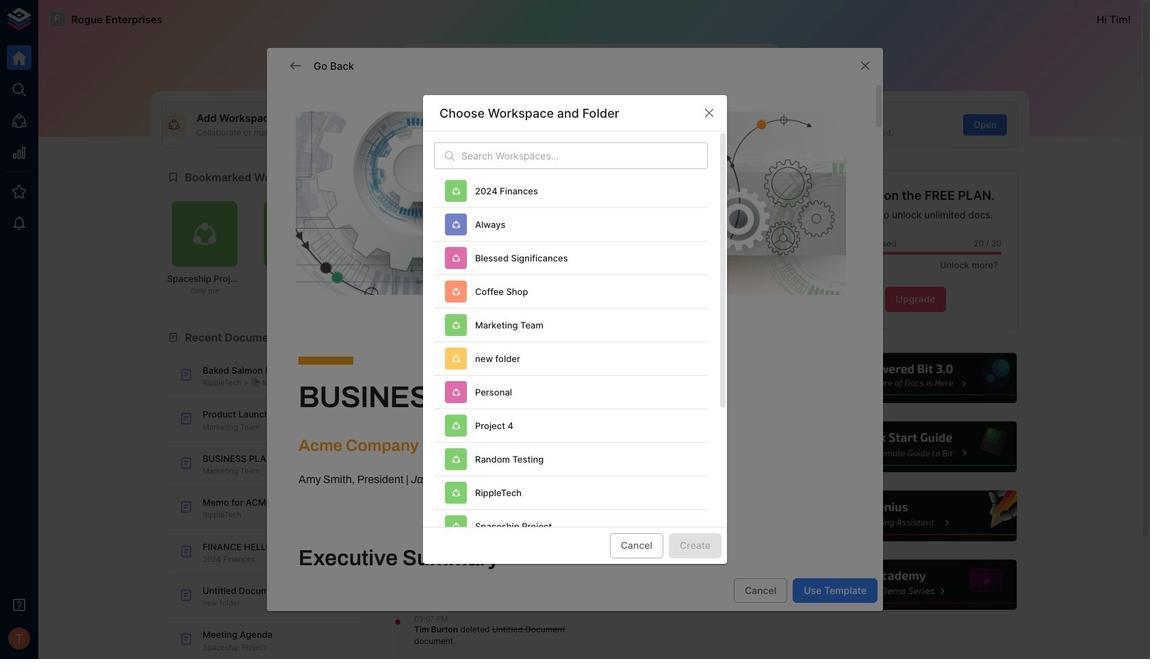 Task type: describe. For each thing, give the bounding box(es) containing it.
Search Workspaces... text field
[[462, 143, 708, 170]]

3 help image from the top
[[813, 489, 1019, 544]]

4 help image from the top
[[813, 558, 1019, 613]]

1 help image from the top
[[813, 351, 1019, 406]]



Task type: vqa. For each thing, say whether or not it's contained in the screenshot.
dialog
yes



Task type: locate. For each thing, give the bounding box(es) containing it.
dialog
[[267, 48, 884, 660], [423, 95, 727, 660]]

2 help image from the top
[[813, 420, 1019, 475]]

help image
[[813, 351, 1019, 406], [813, 420, 1019, 475], [813, 489, 1019, 544], [813, 558, 1019, 613]]



